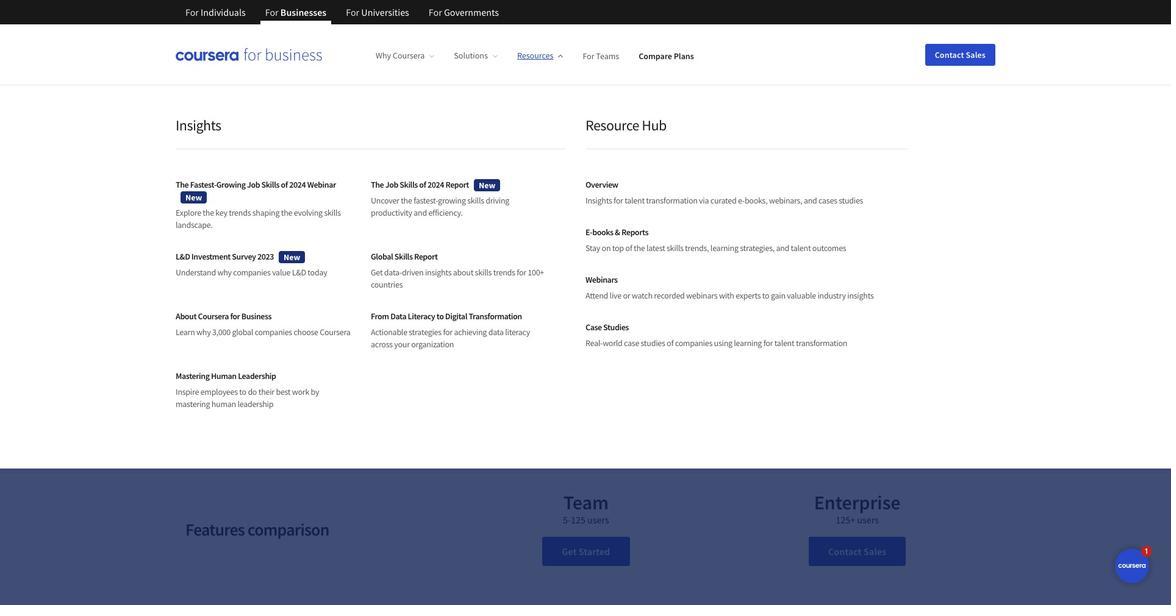 Task type: locate. For each thing, give the bounding box(es) containing it.
0 horizontal spatial report
[[414, 251, 438, 262]]

platform down literacy
[[508, 350, 538, 361]]

get started for the top get started link
[[563, 271, 611, 284]]

catalog
[[513, 312, 538, 323]]

stay
[[586, 243, 600, 254]]

every
[[185, 314, 218, 332]]

we
[[814, 188, 826, 201]]

1 vertical spatial enterprise
[[814, 491, 901, 515]]

learn
[[176, 327, 195, 338]]

1 horizontal spatial support
[[941, 331, 968, 342]]

enterprise up schedule
[[813, 140, 900, 165]]

leadership
[[238, 371, 276, 382]]

at
[[414, 292, 425, 310]]

with left experts
[[719, 290, 734, 301]]

of right case
[[667, 338, 673, 349]]

insights inside the global skills report get data-driven insights about skills trends for 100+ countries
[[425, 267, 451, 278]]

0 horizontal spatial skills platform for insights and analytics
[[489, 350, 624, 361]]

top inside e-books & reports stay on top of the latest skills trends, learning strategies, and talent outcomes
[[612, 243, 624, 254]]

for left individuals
[[185, 6, 199, 18]]

driving
[[486, 195, 509, 206]]

of down reports
[[625, 243, 632, 254]]

0 vertical spatial enterprise
[[813, 140, 900, 165]]

2 learner from the left
[[856, 331, 881, 342]]

0 vertical spatial top
[[612, 243, 624, 254]]

of inside choose a scalable plan that fits your goals strengthen adaptability with upskilling at every level of your organization.
[[250, 314, 262, 332]]

contact
[[935, 49, 964, 60], [746, 188, 777, 201], [828, 546, 862, 558]]

teams
[[596, 50, 619, 61]]

a inside contact sales so we can schedule a call to discuss your talent development goals.
[[883, 188, 888, 201]]

0 vertical spatial contact
[[935, 49, 964, 60]]

started up attend
[[579, 271, 611, 284]]

1 horizontal spatial priority
[[882, 331, 907, 342]]

talent inside the case studies real-world case studies of companies using learning for talent transformation
[[774, 338, 794, 349]]

for inside the global skills report get data-driven insights about skills trends for 100+ countries
[[517, 267, 526, 278]]

skills up driven at top left
[[395, 251, 413, 262]]

1 vertical spatial why
[[196, 327, 211, 338]]

e-
[[586, 227, 592, 238]]

2 horizontal spatial contact
[[935, 49, 964, 60]]

0 horizontal spatial 2024
[[289, 179, 306, 190]]

2 the from the left
[[371, 179, 384, 190]]

2 vertical spatial sales
[[864, 546, 886, 558]]

human
[[211, 371, 237, 382]]

for teams
[[583, 50, 619, 61]]

transformation
[[646, 195, 698, 206], [796, 338, 847, 349]]

skills up shaping
[[261, 179, 279, 190]]

skills platform for insights and analytics down "6,755+"
[[489, 350, 624, 361]]

1 horizontal spatial new
[[284, 252, 300, 263]]

get started link
[[543, 263, 630, 292], [542, 537, 630, 566]]

co-branded experience with learner priority technical support down access catalog of 6,755+ from top universities and companies
[[489, 331, 699, 342]]

1 vertical spatial team
[[563, 491, 609, 515]]

1 vertical spatial get started link
[[542, 537, 630, 566]]

skills left the driving at the left
[[467, 195, 484, 206]]

1 vertical spatial sales
[[779, 188, 801, 201]]

0 vertical spatial trends
[[229, 207, 251, 218]]

2 platform from the left
[[778, 350, 808, 361]]

skills inside uncover the fastest-growing skills driving productivity and efficiency.
[[467, 195, 484, 206]]

2 horizontal spatial new
[[479, 180, 495, 191]]

new for the job skills of 2024 report
[[479, 180, 495, 191]]

report up driven at top left
[[414, 251, 438, 262]]

enterprise up contact sales link at right
[[814, 491, 901, 515]]

0 vertical spatial get started
[[563, 271, 611, 284]]

coursera right "why"
[[393, 50, 425, 61]]

new up value
[[284, 252, 300, 263]]

watch
[[632, 290, 652, 301]]

experts
[[736, 290, 761, 301]]

coursera for about
[[198, 311, 229, 322]]

1 vertical spatial trends
[[493, 267, 515, 278]]

1 vertical spatial report
[[414, 251, 438, 262]]

contact sales button
[[925, 44, 995, 66]]

shaping
[[252, 207, 280, 218]]

talent
[[625, 195, 645, 206], [803, 202, 827, 214], [791, 243, 811, 254], [774, 338, 794, 349]]

1 users from the left
[[587, 514, 609, 526]]

0 horizontal spatial co-
[[489, 331, 501, 342]]

for left "universities"
[[346, 6, 359, 18]]

for left businesses at top
[[265, 6, 279, 18]]

0 vertical spatial a
[[309, 120, 328, 168]]

resource
[[586, 116, 639, 135]]

of inside e-books & reports stay on top of the latest skills trends, learning strategies, and talent outcomes
[[625, 243, 632, 254]]

1 horizontal spatial transformation
[[796, 338, 847, 349]]

hub
[[642, 116, 667, 135]]

0 horizontal spatial analytics
[[593, 350, 624, 361]]

understand why companies value l&d today
[[176, 267, 327, 278]]

job right growing
[[247, 179, 260, 190]]

your inside from data literacy to digital transformation actionable strategies for achieving data literacy across your organization
[[394, 339, 410, 350]]

banner navigation
[[176, 0, 509, 24]]

why inside about coursera for business learn why 3,000 global companies choose coursera
[[196, 327, 211, 338]]

1 horizontal spatial technical
[[909, 331, 940, 342]]

talent down we
[[803, 202, 827, 214]]

report up the growing at the top of page
[[445, 179, 469, 190]]

skills right evolving
[[324, 207, 341, 218]]

new up the driving at the left
[[479, 180, 495, 191]]

get
[[371, 267, 383, 278], [563, 271, 577, 284], [562, 546, 577, 558]]

sales inside contact sales so we can schedule a call to discuss your talent development goals.
[[779, 188, 801, 201]]

for for governments
[[429, 6, 442, 18]]

1 horizontal spatial skills platform for insights and analytics
[[759, 350, 893, 361]]

2 experience from the left
[[801, 331, 838, 342]]

studies right cases at the right top of the page
[[839, 195, 863, 206]]

skills inside e-books & reports stay on top of the latest skills trends, learning strategies, and talent outcomes
[[667, 243, 684, 254]]

0 horizontal spatial co-branded experience with learner priority technical support
[[489, 331, 699, 342]]

new down fastest-
[[185, 192, 202, 203]]

survey
[[232, 251, 256, 262]]

0 horizontal spatial technical
[[639, 331, 670, 342]]

job inside the fastest-growing job skills of 2024 webinar new explore the key trends shaping the evolving skills landscape.
[[247, 179, 260, 190]]

do
[[248, 387, 257, 398]]

1 co-branded experience with learner priority technical support from the left
[[489, 331, 699, 342]]

top right 'from'
[[590, 312, 601, 323]]

2 support from the left
[[941, 331, 968, 342]]

team for team 5-125 users
[[563, 491, 609, 515]]

1 branded from the left
[[501, 331, 530, 342]]

$399
[[559, 187, 614, 220]]

1 vertical spatial contact sales
[[828, 546, 886, 558]]

work
[[292, 387, 309, 398]]

day
[[554, 232, 567, 243]]

with up the organization.
[[326, 292, 352, 310]]

transformation down industry
[[796, 338, 847, 349]]

get started down 125
[[562, 546, 610, 558]]

analytics
[[593, 350, 624, 361], [863, 350, 893, 361]]

0 vertical spatial report
[[445, 179, 469, 190]]

platform down valuable
[[778, 350, 808, 361]]

1 horizontal spatial report
[[445, 179, 469, 190]]

0 vertical spatial coursera
[[393, 50, 425, 61]]

1 horizontal spatial contact sales
[[935, 49, 986, 60]]

0 vertical spatial why
[[217, 267, 232, 278]]

sales inside button
[[966, 49, 986, 60]]

job up "uncover"
[[385, 179, 398, 190]]

branded down "gain"
[[770, 331, 799, 342]]

top right on
[[612, 243, 624, 254]]

companies down business
[[255, 327, 292, 338]]

to right call at the top right
[[906, 188, 915, 201]]

get started link down 125
[[542, 537, 630, 566]]

the left fastest-
[[176, 179, 189, 190]]

coursera down strengthen
[[198, 311, 229, 322]]

1 job from the left
[[247, 179, 260, 190]]

talent down "gain"
[[774, 338, 794, 349]]

the for the job skills of 2024 report
[[371, 179, 384, 190]]

to
[[906, 188, 915, 201], [762, 290, 769, 301], [437, 311, 444, 322], [239, 387, 246, 398]]

uncover the fastest-growing skills driving productivity and efficiency.
[[371, 195, 509, 218]]

0 vertical spatial team
[[564, 140, 609, 165]]

a up webinar
[[309, 120, 328, 168]]

1 the from the left
[[176, 179, 189, 190]]

co-
[[489, 331, 501, 342], [759, 331, 770, 342]]

or
[[623, 290, 630, 301]]

world
[[603, 338, 622, 349]]

1 2024 from the left
[[289, 179, 306, 190]]

coursera for why
[[393, 50, 425, 61]]

1 horizontal spatial a
[[883, 188, 888, 201]]

0 vertical spatial l&d
[[176, 251, 190, 262]]

1 horizontal spatial platform
[[778, 350, 808, 361]]

their
[[258, 387, 274, 398]]

experience down "6,755+"
[[531, 331, 569, 342]]

2 analytics from the left
[[863, 350, 893, 361]]

for
[[185, 6, 199, 18], [265, 6, 279, 18], [346, 6, 359, 18], [429, 6, 442, 18], [583, 50, 594, 61]]

insights right industry
[[847, 290, 874, 301]]

l&d right value
[[292, 267, 306, 278]]

0 horizontal spatial users
[[587, 514, 609, 526]]

skills down the data
[[489, 350, 507, 361]]

get left "webinars"
[[563, 271, 577, 284]]

2 vertical spatial coursera
[[320, 327, 350, 338]]

2024 up fastest-
[[428, 179, 444, 190]]

can
[[828, 188, 843, 201]]

global skills report get data-driven insights about skills trends for 100+ countries
[[371, 251, 544, 290]]

1 vertical spatial learning
[[734, 338, 762, 349]]

0 vertical spatial started
[[579, 271, 611, 284]]

1 analytics from the left
[[593, 350, 624, 361]]

to inside contact sales so we can schedule a call to discuss your talent development goals.
[[906, 188, 915, 201]]

books
[[592, 227, 613, 238]]

of left webinar
[[281, 179, 288, 190]]

talent inside the overview insights for talent transformation via curated e-books, webinars, and cases studies
[[625, 195, 645, 206]]

your inside contact sales so we can schedule a call to discuss your talent development goals.
[[949, 188, 967, 201]]

0 horizontal spatial trends
[[229, 207, 251, 218]]

0 vertical spatial insights
[[176, 116, 221, 135]]

6,755+
[[548, 312, 570, 323]]

0 horizontal spatial transformation
[[646, 195, 698, 206]]

1 vertical spatial new
[[185, 192, 202, 203]]

contact inside contact sales so we can schedule a call to discuss your talent development goals.
[[746, 188, 777, 201]]

0 vertical spatial studies
[[839, 195, 863, 206]]

co-branded experience with learner priority technical support down industry
[[759, 331, 968, 342]]

0 vertical spatial transformation
[[646, 195, 698, 206]]

1 horizontal spatial sales
[[864, 546, 886, 558]]

a left call at the top right
[[883, 188, 888, 201]]

1 experience from the left
[[531, 331, 569, 342]]

1 vertical spatial top
[[590, 312, 601, 323]]

1 horizontal spatial the
[[371, 179, 384, 190]]

of right level
[[250, 314, 262, 332]]

1 horizontal spatial trends
[[493, 267, 515, 278]]

1 horizontal spatial job
[[385, 179, 398, 190]]

users inside the enterprise 125+ users
[[857, 514, 879, 526]]

a inside choose a scalable plan that fits your goals strengthen adaptability with upskilling at every level of your organization.
[[309, 120, 328, 168]]

refund
[[569, 232, 593, 243]]

to left digital
[[437, 311, 444, 322]]

started down 125
[[579, 546, 610, 558]]

inspire
[[176, 387, 199, 398]]

global
[[371, 251, 393, 262]]

0 vertical spatial learning
[[710, 243, 738, 254]]

insights up fastest-
[[176, 116, 221, 135]]

0 horizontal spatial job
[[247, 179, 260, 190]]

1 vertical spatial coursera
[[198, 311, 229, 322]]

global
[[232, 327, 253, 338]]

from
[[371, 311, 389, 322]]

1 horizontal spatial users
[[857, 514, 879, 526]]

2 horizontal spatial coursera
[[393, 50, 425, 61]]

1 horizontal spatial l&d
[[292, 267, 306, 278]]

with left real-
[[570, 331, 585, 342]]

talent inside contact sales so we can schedule a call to discuss your talent development goals.
[[803, 202, 827, 214]]

users right 125+
[[857, 514, 879, 526]]

trends left 100+
[[493, 267, 515, 278]]

the left key
[[203, 207, 214, 218]]

2024 left webinar
[[289, 179, 306, 190]]

enterprise for enterprise 125+ users
[[814, 491, 901, 515]]

1 vertical spatial get started
[[562, 546, 610, 558]]

transformation left via
[[646, 195, 698, 206]]

1 horizontal spatial studies
[[839, 195, 863, 206]]

trends right key
[[229, 207, 251, 218]]

co- right using
[[759, 331, 770, 342]]

1 horizontal spatial coursera
[[320, 327, 350, 338]]

1 vertical spatial started
[[579, 546, 610, 558]]

report
[[445, 179, 469, 190], [414, 251, 438, 262]]

learning right trends,
[[710, 243, 738, 254]]

2 vertical spatial new
[[284, 252, 300, 263]]

1 vertical spatial contact
[[746, 188, 777, 201]]

of inside the fastest-growing job skills of 2024 webinar new explore the key trends shaping the evolving skills landscape.
[[281, 179, 288, 190]]

0 horizontal spatial branded
[[501, 331, 530, 342]]

webinars
[[686, 290, 718, 301]]

overview
[[586, 179, 618, 190]]

the right shaping
[[281, 207, 292, 218]]

0 vertical spatial new
[[479, 180, 495, 191]]

0 horizontal spatial coursera
[[198, 311, 229, 322]]

team inside team 5-125 users
[[563, 491, 609, 515]]

business
[[241, 311, 272, 322]]

countries
[[371, 279, 403, 290]]

choose
[[294, 327, 318, 338]]

get for the bottommost get started link
[[562, 546, 577, 558]]

talent up reports
[[625, 195, 645, 206]]

coursera
[[393, 50, 425, 61], [198, 311, 229, 322], [320, 327, 350, 338]]

for left governments
[[429, 6, 442, 18]]

skills right about
[[475, 267, 492, 278]]

the down reports
[[634, 243, 645, 254]]

resources link
[[517, 50, 563, 61]]

0 horizontal spatial studies
[[641, 338, 665, 349]]

new
[[479, 180, 495, 191], [185, 192, 202, 203], [284, 252, 300, 263]]

skills right "latest"
[[667, 243, 684, 254]]

1 horizontal spatial analytics
[[863, 350, 893, 361]]

1 horizontal spatial top
[[612, 243, 624, 254]]

the up "uncover"
[[371, 179, 384, 190]]

team 5-125 users
[[563, 491, 609, 526]]

e-books & reports stay on top of the latest skills trends, learning strategies, and talent outcomes
[[586, 227, 846, 254]]

0 horizontal spatial a
[[309, 120, 328, 168]]

1 horizontal spatial co-
[[759, 331, 770, 342]]

1 horizontal spatial branded
[[770, 331, 799, 342]]

mastering human leadership inspire employees to do their best work by mastering human leadership
[[176, 371, 319, 410]]

trends inside the fastest-growing job skills of 2024 webinar new explore the key trends shaping the evolving skills landscape.
[[229, 207, 251, 218]]

live
[[610, 290, 621, 301]]

compare plans
[[639, 50, 694, 61]]

the inside the fastest-growing job skills of 2024 webinar new explore the key trends shaping the evolving skills landscape.
[[176, 179, 189, 190]]

2 users from the left
[[857, 514, 879, 526]]

to left do
[[239, 387, 246, 398]]

1 vertical spatial studies
[[641, 338, 665, 349]]

1 vertical spatial a
[[883, 188, 888, 201]]

the up productivity
[[401, 195, 412, 206]]

contact inside button
[[935, 49, 964, 60]]

branded down "catalog"
[[501, 331, 530, 342]]

0 horizontal spatial platform
[[508, 350, 538, 361]]

1 horizontal spatial co-branded experience with learner priority technical support
[[759, 331, 968, 342]]

0 horizontal spatial insights
[[176, 116, 221, 135]]

1 horizontal spatial 2024
[[428, 179, 444, 190]]

1 horizontal spatial experience
[[801, 331, 838, 342]]

new inside the fastest-growing job skills of 2024 webinar new explore the key trends shaping the evolving skills landscape.
[[185, 192, 202, 203]]

about coursera for business learn why 3,000 global companies choose coursera
[[176, 311, 350, 338]]

0 horizontal spatial sales
[[779, 188, 801, 201]]

organization.
[[294, 314, 370, 332]]

get started up attend
[[563, 271, 611, 284]]

for left the teams at the top right
[[583, 50, 594, 61]]

get started link down stay
[[543, 263, 630, 292]]

companies left using
[[675, 338, 712, 349]]

solutions
[[454, 50, 488, 61]]

of left "6,755+"
[[540, 312, 546, 323]]

get up countries
[[371, 267, 383, 278]]

users right 125
[[587, 514, 609, 526]]

to inside from data literacy to digital transformation actionable strategies for achieving data literacy across your organization
[[437, 311, 444, 322]]

0 horizontal spatial contact sales
[[828, 546, 886, 558]]

l&d up 'understand'
[[176, 251, 190, 262]]

studies
[[839, 195, 863, 206], [641, 338, 665, 349]]

job
[[247, 179, 260, 190], [385, 179, 398, 190]]

the job skills of 2024 report
[[371, 179, 469, 190]]

co- down the transformation
[[489, 331, 501, 342]]

growing
[[438, 195, 466, 206]]

1 horizontal spatial contact
[[828, 546, 862, 558]]

2 horizontal spatial sales
[[966, 49, 986, 60]]

0 horizontal spatial new
[[185, 192, 202, 203]]

strategies
[[409, 327, 442, 338]]

value
[[272, 267, 290, 278]]

to left "gain"
[[762, 290, 769, 301]]

contact sales inside button
[[935, 49, 986, 60]]

upskilling
[[354, 292, 411, 310]]

1 horizontal spatial learner
[[856, 331, 881, 342]]

insights left about
[[425, 267, 451, 278]]

0 vertical spatial sales
[[966, 49, 986, 60]]

why down l&d investment survey 2023
[[217, 267, 232, 278]]

companies inside about coursera for business learn why 3,000 global companies choose coursera
[[255, 327, 292, 338]]

skills platform for insights and analytics down industry
[[759, 350, 893, 361]]

1 horizontal spatial insights
[[586, 195, 612, 206]]

0 horizontal spatial support
[[672, 331, 699, 342]]

to inside mastering human leadership inspire employees to do their best work by mastering human leadership
[[239, 387, 246, 398]]

guarantee
[[594, 232, 630, 243]]

contact sales for contact sales link at right
[[828, 546, 886, 558]]

1 vertical spatial insights
[[586, 195, 612, 206]]

of up fastest-
[[419, 179, 426, 190]]

why left 3,000
[[196, 327, 211, 338]]

features comparison
[[185, 519, 329, 541]]

with down industry
[[840, 331, 855, 342]]

get down 5-
[[562, 546, 577, 558]]

started for the top get started link
[[579, 271, 611, 284]]

experience down industry
[[801, 331, 838, 342]]

learning right using
[[734, 338, 762, 349]]

and inside the overview insights for talent transformation via curated e-books, webinars, and cases studies
[[804, 195, 817, 206]]

studies
[[603, 322, 629, 333]]

talent left outcomes
[[791, 243, 811, 254]]

enterprise 125+ users
[[814, 491, 901, 526]]

2024
[[289, 179, 306, 190], [428, 179, 444, 190]]

for universities
[[346, 6, 409, 18]]

0 horizontal spatial learner
[[587, 331, 611, 342]]

a
[[309, 120, 328, 168], [883, 188, 888, 201]]

studies right case
[[641, 338, 665, 349]]

insights down overview
[[586, 195, 612, 206]]

adaptability
[[253, 292, 323, 310]]

0 horizontal spatial contact
[[746, 188, 777, 201]]

insights
[[425, 267, 451, 278], [847, 290, 874, 301], [551, 350, 577, 361], [820, 350, 847, 361]]

2 co- from the left
[[759, 331, 770, 342]]

1 vertical spatial transformation
[[796, 338, 847, 349]]

about
[[176, 311, 196, 322]]



Task type: vqa. For each thing, say whether or not it's contained in the screenshot.


Task type: describe. For each thing, give the bounding box(es) containing it.
using
[[714, 338, 732, 349]]

1 support from the left
[[672, 331, 699, 342]]

features
[[185, 519, 245, 541]]

report inside the global skills report get data-driven insights about skills trends for 100+ countries
[[414, 251, 438, 262]]

gain
[[771, 290, 785, 301]]

0 horizontal spatial l&d
[[176, 251, 190, 262]]

new for l&d investment survey 2023
[[284, 252, 300, 263]]

human
[[211, 399, 236, 410]]

contact for 'contact sales' button
[[935, 49, 964, 60]]

about
[[453, 267, 473, 278]]

100+
[[528, 267, 544, 278]]

case studies real-world case studies of companies using learning for talent transformation
[[586, 322, 847, 349]]

125+
[[836, 514, 855, 526]]

industry
[[818, 290, 846, 301]]

webinars attend live or watch recorded webinars with experts to gain valuable industry insights
[[586, 274, 874, 301]]

2 2024 from the left
[[428, 179, 444, 190]]

why coursera link
[[376, 50, 434, 61]]

skills inside the fastest-growing job skills of 2024 webinar new explore the key trends shaping the evolving skills landscape.
[[261, 179, 279, 190]]

webinars,
[[769, 195, 802, 206]]

1 co- from the left
[[489, 331, 501, 342]]

insights inside the overview insights for talent transformation via curated e-books, webinars, and cases studies
[[586, 195, 612, 206]]

for governments
[[429, 6, 499, 18]]

on
[[602, 243, 611, 254]]

companies down recorded
[[658, 312, 696, 323]]

why
[[376, 50, 391, 61]]

across
[[371, 339, 393, 350]]

get for the top get started link
[[563, 271, 577, 284]]

2023
[[257, 251, 274, 262]]

sales for contact sales link at right
[[864, 546, 886, 558]]

for teams link
[[583, 50, 619, 61]]

organization
[[411, 339, 454, 350]]

started for the bottommost get started link
[[579, 546, 610, 558]]

skills up fastest-
[[400, 179, 418, 190]]

transformation inside the case studies real-world case studies of companies using learning for talent transformation
[[796, 338, 847, 349]]

user/year
[[576, 220, 612, 231]]

the for the fastest-growing job skills of 2024 webinar new explore the key trends shaping the evolving skills landscape.
[[176, 179, 189, 190]]

enterprise for enterprise
[[813, 140, 900, 165]]

uncover
[[371, 195, 399, 206]]

efficiency.
[[428, 207, 463, 218]]

&
[[615, 227, 620, 238]]

choose
[[185, 120, 302, 168]]

5-
[[563, 514, 571, 526]]

team for team
[[564, 140, 609, 165]]

development
[[829, 202, 884, 214]]

e-
[[738, 195, 745, 206]]

contact for contact sales link at right
[[828, 546, 862, 558]]

goals.
[[886, 202, 909, 214]]

for inside the overview insights for talent transformation via curated e-books, webinars, and cases studies
[[614, 195, 623, 206]]

resource hub
[[586, 116, 667, 135]]

skills inside the global skills report get data-driven insights about skills trends for 100+ countries
[[475, 267, 492, 278]]

mastering
[[176, 399, 210, 410]]

growing
[[216, 179, 246, 190]]

choose a scalable plan that fits your goals strengthen adaptability with upskilling at every level of your organization.
[[185, 120, 425, 332]]

companies inside the case studies real-world case studies of companies using learning for talent transformation
[[675, 338, 712, 349]]

why coursera
[[376, 50, 425, 61]]

plan
[[320, 159, 390, 207]]

1 priority from the left
[[612, 331, 637, 342]]

latest
[[647, 243, 665, 254]]

so
[[803, 188, 812, 201]]

strategies,
[[740, 243, 775, 254]]

insights down industry
[[820, 350, 847, 361]]

2 co-branded experience with learner priority technical support from the left
[[759, 331, 968, 342]]

the inside uncover the fastest-growing skills driving productivity and efficiency.
[[401, 195, 412, 206]]

and inside uncover the fastest-growing skills driving productivity and efficiency.
[[414, 207, 427, 218]]

fastest-
[[414, 195, 438, 206]]

evolving
[[294, 207, 323, 218]]

companies down the survey
[[233, 267, 271, 278]]

learning inside the case studies real-world case studies of companies using learning for talent transformation
[[734, 338, 762, 349]]

1 vertical spatial l&d
[[292, 267, 306, 278]]

for for businesses
[[265, 6, 279, 18]]

mastering
[[176, 371, 210, 382]]

for businesses
[[265, 6, 326, 18]]

0 vertical spatial get started link
[[543, 263, 630, 292]]

get started for the bottommost get started link
[[562, 546, 610, 558]]

2 skills platform for insights and analytics from the left
[[759, 350, 893, 361]]

goals
[[185, 237, 268, 285]]

2 priority from the left
[[882, 331, 907, 342]]

cases
[[819, 195, 837, 206]]

1 learner from the left
[[587, 331, 611, 342]]

14-
[[543, 232, 554, 243]]

of inside the case studies real-world case studies of companies using learning for talent transformation
[[667, 338, 673, 349]]

sales for 'contact sales' button
[[966, 49, 986, 60]]

2 technical from the left
[[909, 331, 940, 342]]

trends inside the global skills report get data-driven insights about skills trends for 100+ countries
[[493, 267, 515, 278]]

recorded
[[654, 290, 685, 301]]

data
[[488, 327, 504, 338]]

skills inside the fastest-growing job skills of 2024 webinar new explore the key trends shaping the evolving skills landscape.
[[324, 207, 341, 218]]

transformation
[[469, 311, 522, 322]]

for inside about coursera for business learn why 3,000 global companies choose coursera
[[230, 311, 240, 322]]

individuals
[[201, 6, 246, 18]]

call
[[890, 188, 904, 201]]

learning inside e-books & reports stay on top of the latest skills trends, learning strategies, and talent outcomes
[[710, 243, 738, 254]]

studies inside the overview insights for talent transformation via curated e-books, webinars, and cases studies
[[839, 195, 863, 206]]

with inside choose a scalable plan that fits your goals strengthen adaptability with upskilling at every level of your organization.
[[326, 292, 352, 310]]

webinar
[[307, 179, 336, 190]]

compare plans link
[[639, 50, 694, 61]]

insights inside webinars attend live or watch recorded webinars with experts to gain valuable industry insights
[[847, 290, 874, 301]]

strengthen
[[185, 292, 251, 310]]

2 branded from the left
[[770, 331, 799, 342]]

1 technical from the left
[[639, 331, 670, 342]]

125
[[571, 514, 585, 526]]

for for individuals
[[185, 6, 199, 18]]

l&d investment survey 2023
[[176, 251, 274, 262]]

get inside the global skills report get data-driven insights about skills trends for 100+ countries
[[371, 267, 383, 278]]

to inside webinars attend live or watch recorded webinars with experts to gain valuable industry insights
[[762, 290, 769, 301]]

skills inside the global skills report get data-driven insights about skills trends for 100+ countries
[[395, 251, 413, 262]]

data
[[390, 311, 406, 322]]

1 platform from the left
[[508, 350, 538, 361]]

from data literacy to digital transformation actionable strategies for achieving data literacy across your organization
[[371, 311, 530, 350]]

insights down "6,755+"
[[551, 350, 577, 361]]

curated
[[710, 195, 736, 206]]

studies inside the case studies real-world case studies of companies using learning for talent transformation
[[641, 338, 665, 349]]

users inside team 5-125 users
[[587, 514, 609, 526]]

with inside webinars attend live or watch recorded webinars with experts to gain valuable industry insights
[[719, 290, 734, 301]]

digital
[[445, 311, 467, 322]]

productivity
[[371, 207, 412, 218]]

access
[[489, 312, 512, 323]]

the inside e-books & reports stay on top of the latest skills trends, learning strategies, and talent outcomes
[[634, 243, 645, 254]]

by
[[311, 387, 319, 398]]

transformation inside the overview insights for talent transformation via curated e-books, webinars, and cases studies
[[646, 195, 698, 206]]

overview insights for talent transformation via curated e-books, webinars, and cases studies
[[586, 179, 863, 206]]

1 skills platform for insights and analytics from the left
[[489, 350, 624, 361]]

today
[[308, 267, 327, 278]]

for inside from data literacy to digital transformation actionable strategies for achieving data literacy across your organization
[[443, 327, 453, 338]]

data-
[[384, 267, 402, 278]]

1 horizontal spatial why
[[217, 267, 232, 278]]

2 job from the left
[[385, 179, 398, 190]]

and inside e-books & reports stay on top of the latest skills trends, learning strategies, and talent outcomes
[[776, 243, 789, 254]]

2024 inside the fastest-growing job skills of 2024 webinar new explore the key trends shaping the evolving skills landscape.
[[289, 179, 306, 190]]

skills down the case studies real-world case studies of companies using learning for talent transformation
[[759, 350, 777, 361]]

resources
[[517, 50, 553, 61]]

for for universities
[[346, 6, 359, 18]]

contact sales so we can schedule a call to discuss your talent development goals.
[[746, 188, 967, 214]]

access catalog of 6,755+ from top universities and companies
[[489, 312, 696, 323]]

investment
[[191, 251, 231, 262]]

achieving
[[454, 327, 487, 338]]

solutions link
[[454, 50, 498, 61]]

schedule
[[845, 188, 881, 201]]

per
[[562, 220, 574, 231]]

contact sales for 'contact sales' button
[[935, 49, 986, 60]]

outcomes
[[812, 243, 846, 254]]

fastest-
[[190, 179, 216, 190]]

0 horizontal spatial top
[[590, 312, 601, 323]]

coursera for business image
[[176, 48, 322, 61]]

for inside the case studies real-world case studies of companies using learning for talent transformation
[[763, 338, 773, 349]]

talent inside e-books & reports stay on top of the latest skills trends, learning strategies, and talent outcomes
[[791, 243, 811, 254]]



